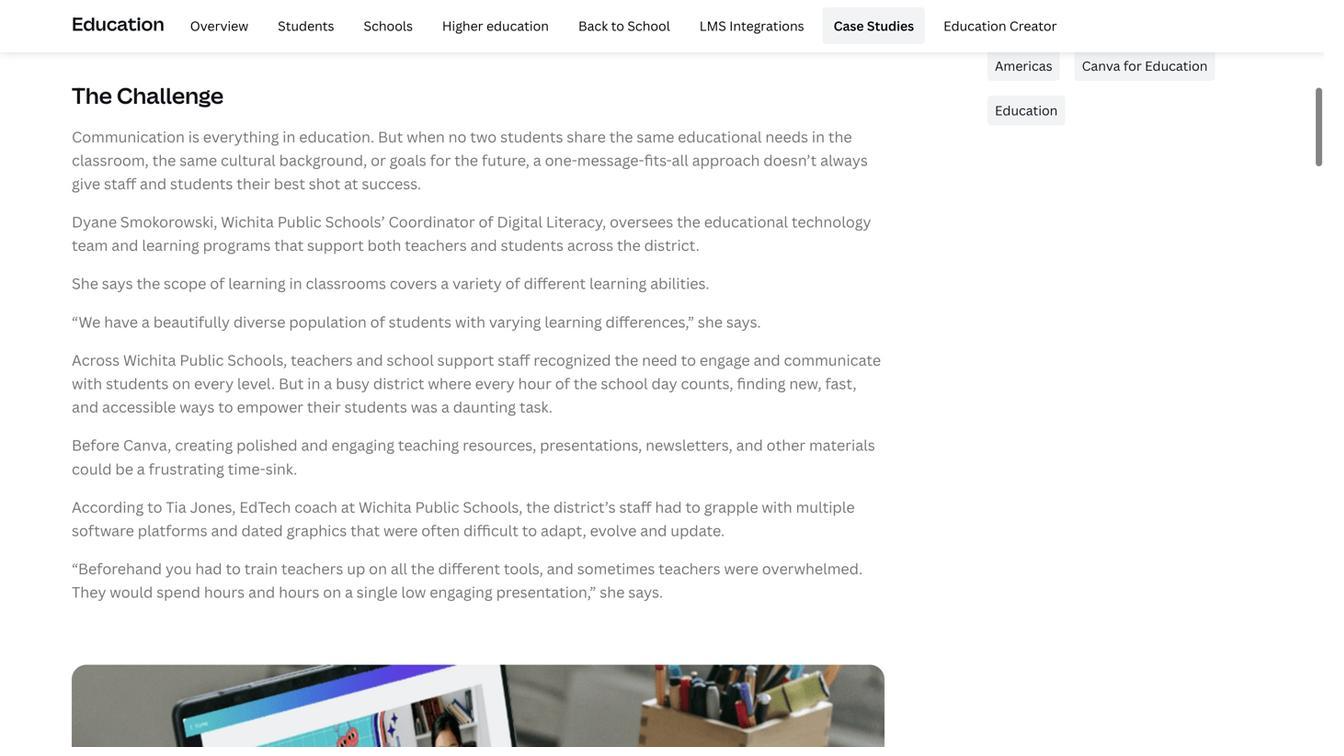 Task type: locate. For each thing, give the bounding box(es) containing it.
of down recognized
[[555, 374, 570, 394]]

1 horizontal spatial she
[[698, 312, 723, 332]]

the
[[72, 81, 112, 110]]

abilities.
[[650, 274, 710, 294]]

the up always
[[829, 127, 852, 146]]

be
[[115, 459, 133, 479]]

studies
[[867, 17, 914, 34]]

schools, inside "according to tia jones, edtech coach at wichita public schools, the district's staff had to grapple with multiple software platforms and dated graphics that were often difficult to adapt, evolve and update."
[[463, 497, 523, 517]]

all inside "beforehand you had to train teachers up on all the different tools, and sometimes teachers were overwhelmed. they would spend hours and hours on a single low engaging presentation," she says.
[[391, 559, 407, 579]]

educational inside dyane smokorowski, wichita public schools' coordinator of digital literacy, oversees the educational technology team and learning programs that support both teachers and students across the district.
[[704, 212, 788, 232]]

1 vertical spatial on
[[369, 559, 387, 579]]

0 horizontal spatial says.
[[628, 583, 663, 603]]

says. up engage
[[726, 312, 761, 332]]

1 vertical spatial same
[[180, 150, 217, 170]]

lms integrations
[[700, 17, 804, 34]]

1 horizontal spatial schools,
[[463, 497, 523, 517]]

1 horizontal spatial that
[[351, 521, 380, 541]]

and up busy
[[356, 350, 383, 370]]

1 vertical spatial support
[[437, 350, 494, 370]]

she down sometimes
[[600, 583, 625, 603]]

staff down classroom,
[[104, 174, 136, 194]]

staff
[[104, 174, 136, 194], [498, 350, 530, 370], [619, 497, 652, 517]]

0 vertical spatial support
[[307, 236, 364, 255]]

and right team
[[112, 236, 138, 255]]

teachers
[[405, 236, 467, 255], [291, 350, 353, 370], [281, 559, 343, 579], [659, 559, 721, 579]]

a right the be
[[137, 459, 145, 479]]

and inside communication is everything in education. but when no two students share the same educational needs in the classroom, the same cultural background, or goals for the future, a one-message-fits-all approach doesn't always give staff and students their best shot at success.
[[140, 174, 167, 194]]

with down "variety"
[[455, 312, 486, 332]]

teachers down update. at right bottom
[[659, 559, 721, 579]]

0 horizontal spatial with
[[72, 374, 102, 394]]

1 horizontal spatial staff
[[498, 350, 530, 370]]

were inside "beforehand you had to train teachers up on all the different tools, and sometimes teachers were overwhelmed. they would spend hours and hours on a single low engaging presentation," she says.
[[724, 559, 759, 579]]

their
[[237, 174, 270, 194], [307, 397, 341, 417]]

to inside "beforehand you had to train teachers up on all the different tools, and sometimes teachers were overwhelmed. they would spend hours and hours on a single low engaging presentation," she says.
[[226, 559, 241, 579]]

learning
[[142, 236, 199, 255], [228, 274, 286, 294], [590, 274, 647, 294], [545, 312, 602, 332]]

0 horizontal spatial all
[[391, 559, 407, 579]]

the
[[610, 127, 633, 146], [829, 127, 852, 146], [152, 150, 176, 170], [455, 150, 478, 170], [677, 212, 701, 232], [617, 236, 641, 255], [137, 274, 160, 294], [615, 350, 638, 370], [574, 374, 597, 394], [526, 497, 550, 517], [411, 559, 435, 579]]

of inside dyane smokorowski, wichita public schools' coordinator of digital literacy, oversees the educational technology team and learning programs that support both teachers and students across the district.
[[479, 212, 494, 232]]

0 horizontal spatial their
[[237, 174, 270, 194]]

a left one- at the top left of page
[[533, 150, 541, 170]]

1 horizontal spatial school
[[601, 374, 648, 394]]

1 vertical spatial staff
[[498, 350, 530, 370]]

but up empower
[[279, 374, 304, 394]]

learning inside dyane smokorowski, wichita public schools' coordinator of digital literacy, oversees the educational technology team and learning programs that support both teachers and students across the district.
[[142, 236, 199, 255]]

0 vertical spatial at
[[344, 174, 358, 194]]

teachers down the 'coordinator'
[[405, 236, 467, 255]]

spend
[[157, 583, 200, 603]]

0 horizontal spatial public
[[180, 350, 224, 370]]

2 vertical spatial public
[[415, 497, 459, 517]]

day
[[652, 374, 677, 394]]

1 vertical spatial that
[[351, 521, 380, 541]]

every
[[194, 374, 234, 394], [475, 374, 515, 394]]

edtech
[[239, 497, 291, 517]]

time-
[[228, 459, 266, 479]]

and up before
[[72, 397, 99, 417]]

wichita inside dyane smokorowski, wichita public schools' coordinator of digital literacy, oversees the educational technology team and learning programs that support both teachers and students across the district.
[[221, 212, 274, 232]]

on right up on the bottom left of page
[[369, 559, 387, 579]]

and left other
[[736, 436, 763, 455]]

different down difficult
[[438, 559, 500, 579]]

support up where
[[437, 350, 494, 370]]

0 vertical spatial for
[[1124, 57, 1142, 74]]

0 horizontal spatial engaging
[[332, 436, 395, 455]]

2 horizontal spatial public
[[415, 497, 459, 517]]

0 horizontal spatial hours
[[204, 583, 245, 603]]

to left train
[[226, 559, 241, 579]]

engaging inside "beforehand you had to train teachers up on all the different tools, and sometimes teachers were overwhelmed. they would spend hours and hours on a single low engaging presentation," she says.
[[430, 583, 493, 603]]

education left creator
[[944, 17, 1007, 34]]

students down covers
[[389, 312, 452, 332]]

teachers inside across wichita public schools, teachers and school support staff recognized the need to engage and communicate with students on every level. but in a busy district where every hour of the school day counts, finding new, fast, and accessible ways to empower their students was a daunting task.
[[291, 350, 353, 370]]

1 horizontal spatial different
[[524, 274, 586, 294]]

tools,
[[504, 559, 543, 579]]

with down across
[[72, 374, 102, 394]]

students up "future,"
[[500, 127, 563, 146]]

same down is on the left
[[180, 150, 217, 170]]

engaging right low
[[430, 583, 493, 603]]

0 vertical spatial staff
[[104, 174, 136, 194]]

back
[[578, 17, 608, 34]]

she
[[698, 312, 723, 332], [600, 583, 625, 603]]

1 vertical spatial engaging
[[430, 583, 493, 603]]

that
[[274, 236, 304, 255], [351, 521, 380, 541]]

0 horizontal spatial on
[[172, 374, 190, 394]]

education inside 'link'
[[1145, 57, 1208, 74]]

1 horizontal spatial public
[[277, 212, 322, 232]]

0 horizontal spatial different
[[438, 559, 500, 579]]

staff up hour
[[498, 350, 530, 370]]

students inside dyane smokorowski, wichita public schools' coordinator of digital literacy, oversees the educational technology team and learning programs that support both teachers and students across the district.
[[501, 236, 564, 255]]

1 horizontal spatial but
[[378, 127, 403, 146]]

in left busy
[[307, 374, 320, 394]]

team
[[72, 236, 108, 255]]

up
[[347, 559, 365, 579]]

higher education link
[[431, 7, 560, 44]]

needs
[[766, 127, 808, 146]]

school left "day"
[[601, 374, 648, 394]]

teaching
[[398, 436, 459, 455]]

communicate
[[784, 350, 881, 370]]

0 vertical spatial says.
[[726, 312, 761, 332]]

0 vertical spatial all
[[672, 150, 689, 170]]

2 horizontal spatial with
[[762, 497, 792, 517]]

0 horizontal spatial every
[[194, 374, 234, 394]]

adapt,
[[541, 521, 587, 541]]

1 horizontal spatial on
[[323, 583, 341, 603]]

the down communication
[[152, 150, 176, 170]]

were down update. at right bottom
[[724, 559, 759, 579]]

schools, up level.
[[227, 350, 287, 370]]

1 horizontal spatial were
[[724, 559, 759, 579]]

had right you
[[195, 559, 222, 579]]

learning down smokorowski,
[[142, 236, 199, 255]]

learning down across
[[590, 274, 647, 294]]

that right programs
[[274, 236, 304, 255]]

education creator
[[944, 17, 1057, 34]]

on
[[172, 374, 190, 394], [369, 559, 387, 579], [323, 583, 341, 603]]

says. down sometimes
[[628, 583, 663, 603]]

according
[[72, 497, 144, 517]]

0 vertical spatial same
[[637, 127, 674, 146]]

every up daunting at the left bottom
[[475, 374, 515, 394]]

with right the "grapple"
[[762, 497, 792, 517]]

0 horizontal spatial staff
[[104, 174, 136, 194]]

covers
[[390, 274, 437, 294]]

the inside "according to tia jones, edtech coach at wichita public schools, the district's staff had to grapple with multiple software platforms and dated graphics that were often difficult to adapt, evolve and update."
[[526, 497, 550, 517]]

1 vertical spatial she
[[600, 583, 625, 603]]

0 horizontal spatial support
[[307, 236, 364, 255]]

0 horizontal spatial but
[[279, 374, 304, 394]]

single
[[357, 583, 398, 603]]

0 vertical spatial educational
[[678, 127, 762, 146]]

says.
[[726, 312, 761, 332], [628, 583, 663, 603]]

update.
[[671, 521, 725, 541]]

every up ways
[[194, 374, 234, 394]]

educational up approach
[[678, 127, 762, 146]]

1 vertical spatial different
[[438, 559, 500, 579]]

1 vertical spatial schools,
[[463, 497, 523, 517]]

1 horizontal spatial engaging
[[430, 583, 493, 603]]

in up population
[[289, 274, 302, 294]]

for down when
[[430, 150, 451, 170]]

1 vertical spatial for
[[430, 150, 451, 170]]

a right have in the left of the page
[[142, 312, 150, 332]]

of left digital
[[479, 212, 494, 232]]

wichita inside across wichita public schools, teachers and school support staff recognized the need to engage and communicate with students on every level. but in a busy district where every hour of the school day counts, finding new, fast, and accessible ways to empower their students was a daunting task.
[[123, 350, 176, 370]]

she says the scope of learning in classrooms covers a variety of different learning abilities.
[[72, 274, 710, 294]]

a
[[533, 150, 541, 170], [441, 274, 449, 294], [142, 312, 150, 332], [324, 374, 332, 394], [441, 397, 450, 417], [137, 459, 145, 479], [345, 583, 353, 603]]

0 vertical spatial their
[[237, 174, 270, 194]]

level.
[[237, 374, 275, 394]]

sometimes
[[577, 559, 655, 579]]

0 horizontal spatial had
[[195, 559, 222, 579]]

engaging
[[332, 436, 395, 455], [430, 583, 493, 603]]

were
[[383, 521, 418, 541], [724, 559, 759, 579]]

and down train
[[248, 583, 275, 603]]

daunting
[[453, 397, 516, 417]]

1 horizontal spatial hours
[[279, 583, 320, 603]]

of
[[479, 212, 494, 232], [210, 274, 225, 294], [506, 274, 520, 294], [370, 312, 385, 332], [555, 374, 570, 394]]

according to tia jones, edtech coach at wichita public schools, the district's staff had to grapple with multiple software platforms and dated graphics that were often difficult to adapt, evolve and update.
[[72, 497, 855, 541]]

menu bar
[[172, 7, 1068, 44]]

1 vertical spatial at
[[341, 497, 355, 517]]

same up fits-
[[637, 127, 674, 146]]

shot
[[309, 174, 340, 194]]

and up presentation,"
[[547, 559, 574, 579]]

1 vertical spatial with
[[72, 374, 102, 394]]

their down cultural
[[237, 174, 270, 194]]

to left adapt,
[[522, 521, 537, 541]]

doesn't
[[764, 150, 817, 170]]

students
[[500, 127, 563, 146], [170, 174, 233, 194], [501, 236, 564, 255], [389, 312, 452, 332], [106, 374, 169, 394], [344, 397, 407, 417]]

school
[[387, 350, 434, 370], [601, 374, 648, 394]]

to right need at the top of the page
[[681, 350, 696, 370]]

the up adapt,
[[526, 497, 550, 517]]

at
[[344, 174, 358, 194], [341, 497, 355, 517]]

0 horizontal spatial schools,
[[227, 350, 287, 370]]

1 horizontal spatial all
[[672, 150, 689, 170]]

2 vertical spatial with
[[762, 497, 792, 517]]

0 horizontal spatial that
[[274, 236, 304, 255]]

0 vertical spatial were
[[383, 521, 418, 541]]

the up low
[[411, 559, 435, 579]]

1 vertical spatial but
[[279, 374, 304, 394]]

with inside across wichita public schools, teachers and school support staff recognized the need to engage and communicate with students on every level. but in a busy district where every hour of the school day counts, finding new, fast, and accessible ways to empower their students was a daunting task.
[[72, 374, 102, 394]]

and
[[140, 174, 167, 194], [112, 236, 138, 255], [470, 236, 497, 255], [356, 350, 383, 370], [754, 350, 781, 370], [72, 397, 99, 417], [301, 436, 328, 455], [736, 436, 763, 455], [211, 521, 238, 541], [640, 521, 667, 541], [547, 559, 574, 579], [248, 583, 275, 603]]

higher
[[442, 17, 483, 34]]

district.
[[644, 236, 700, 255]]

wichita down have in the left of the page
[[123, 350, 176, 370]]

the up message-
[[610, 127, 633, 146]]

success.
[[362, 174, 421, 194]]

sink.
[[266, 459, 297, 479]]

was
[[411, 397, 438, 417]]

smokorowski,
[[120, 212, 217, 232]]

fits-
[[644, 150, 672, 170]]

a inside communication is everything in education. but when no two students share the same educational needs in the classroom, the same cultural background, or goals for the future, a one-message-fits-all approach doesn't always give staff and students their best shot at success.
[[533, 150, 541, 170]]

in
[[283, 127, 296, 146], [812, 127, 825, 146], [289, 274, 302, 294], [307, 374, 320, 394]]

hours down graphics
[[279, 583, 320, 603]]

integrations
[[730, 17, 804, 34]]

2 vertical spatial wichita
[[359, 497, 412, 517]]

0 vertical spatial that
[[274, 236, 304, 255]]

1 horizontal spatial their
[[307, 397, 341, 417]]

and up smokorowski,
[[140, 174, 167, 194]]

she inside "beforehand you had to train teachers up on all the different tools, and sometimes teachers were overwhelmed. they would spend hours and hours on a single low engaging presentation," she says.
[[600, 583, 625, 603]]

1 horizontal spatial wichita
[[221, 212, 274, 232]]

and up "variety"
[[470, 236, 497, 255]]

approach
[[692, 150, 760, 170]]

back to school
[[578, 17, 670, 34]]

had inside "according to tia jones, edtech coach at wichita public schools, the district's staff had to grapple with multiple software platforms and dated graphics that were often difficult to adapt, evolve and update."
[[655, 497, 682, 517]]

had inside "beforehand you had to train teachers up on all the different tools, and sometimes teachers were overwhelmed. they would spend hours and hours on a single low engaging presentation," she says.
[[195, 559, 222, 579]]

0 horizontal spatial she
[[600, 583, 625, 603]]

0 vertical spatial but
[[378, 127, 403, 146]]

their inside communication is everything in education. but when no two students share the same educational needs in the classroom, the same cultural background, or goals for the future, a one-message-fits-all approach doesn't always give staff and students their best shot at success.
[[237, 174, 270, 194]]

0 vertical spatial engaging
[[332, 436, 395, 455]]

the left need at the top of the page
[[615, 350, 638, 370]]

1 vertical spatial all
[[391, 559, 407, 579]]

to left tia
[[147, 497, 162, 517]]

hours down train
[[204, 583, 245, 603]]

1 horizontal spatial support
[[437, 350, 494, 370]]

0 vertical spatial wichita
[[221, 212, 274, 232]]

engaging down busy
[[332, 436, 395, 455]]

programs
[[203, 236, 271, 255]]

presentation,"
[[496, 583, 596, 603]]

wichita up programs
[[221, 212, 274, 232]]

on up ways
[[172, 374, 190, 394]]

2 horizontal spatial wichita
[[359, 497, 412, 517]]

on left single
[[323, 583, 341, 603]]

with inside "according to tia jones, edtech coach at wichita public schools, the district's staff had to grapple with multiple software platforms and dated graphics that were often difficult to adapt, evolve and update."
[[762, 497, 792, 517]]

public up often
[[415, 497, 459, 517]]

0 vertical spatial public
[[277, 212, 322, 232]]

at inside communication is everything in education. but when no two students share the same educational needs in the classroom, the same cultural background, or goals for the future, a one-message-fits-all approach doesn't always give staff and students their best shot at success.
[[344, 174, 358, 194]]

1 vertical spatial public
[[180, 350, 224, 370]]

learning up recognized
[[545, 312, 602, 332]]

2 hours from the left
[[279, 583, 320, 603]]

1 horizontal spatial had
[[655, 497, 682, 517]]

different
[[524, 274, 586, 294], [438, 559, 500, 579]]

wichita up up on the bottom left of page
[[359, 497, 412, 517]]

students
[[278, 17, 334, 34]]

public down beautifully
[[180, 350, 224, 370]]

education inside "link"
[[944, 17, 1007, 34]]

1 horizontal spatial says.
[[726, 312, 761, 332]]

all left approach
[[672, 150, 689, 170]]

1 horizontal spatial for
[[1124, 57, 1142, 74]]

wichita inside "according to tia jones, edtech coach at wichita public schools, the district's staff had to grapple with multiple software platforms and dated graphics that were often difficult to adapt, evolve and update."
[[359, 497, 412, 517]]

scope
[[164, 274, 206, 294]]

before
[[72, 436, 120, 455]]

public down best
[[277, 212, 322, 232]]

but up or
[[378, 127, 403, 146]]

1 horizontal spatial every
[[475, 374, 515, 394]]

1 vertical spatial says.
[[628, 583, 663, 603]]

overwhelmed.
[[762, 559, 863, 579]]

a right covers
[[441, 274, 449, 294]]

public inside "according to tia jones, edtech coach at wichita public schools, the district's staff had to grapple with multiple software platforms and dated graphics that were often difficult to adapt, evolve and update."
[[415, 497, 459, 517]]

different down across
[[524, 274, 586, 294]]

at right coach
[[341, 497, 355, 517]]

education up 'the'
[[72, 11, 164, 36]]

all up low
[[391, 559, 407, 579]]

2 vertical spatial staff
[[619, 497, 652, 517]]

difficult
[[464, 521, 519, 541]]

1 horizontal spatial with
[[455, 312, 486, 332]]

1 vertical spatial wichita
[[123, 350, 176, 370]]

both
[[368, 236, 401, 255]]

finding
[[737, 374, 786, 394]]

teachers inside dyane smokorowski, wichita public schools' coordinator of digital literacy, oversees the educational technology team and learning programs that support both teachers and students across the district.
[[405, 236, 467, 255]]

background,
[[279, 150, 367, 170]]

"beforehand
[[72, 559, 162, 579]]

0 horizontal spatial wichita
[[123, 350, 176, 370]]

platforms
[[138, 521, 207, 541]]

of down the 'she says the scope of learning in classrooms covers a variety of different learning abilities.'
[[370, 312, 385, 332]]

had
[[655, 497, 682, 517], [195, 559, 222, 579]]

lms
[[700, 17, 726, 34]]

had up update. at right bottom
[[655, 497, 682, 517]]

different inside "beforehand you had to train teachers up on all the different tools, and sometimes teachers were overwhelmed. they would spend hours and hours on a single low engaging presentation," she says.
[[438, 559, 500, 579]]

task.
[[520, 397, 553, 417]]

their down busy
[[307, 397, 341, 417]]

0 horizontal spatial for
[[430, 150, 451, 170]]

1 vertical spatial educational
[[704, 212, 788, 232]]

2 horizontal spatial staff
[[619, 497, 652, 517]]

1 vertical spatial their
[[307, 397, 341, 417]]

challenge
[[117, 81, 224, 110]]

schools, up difficult
[[463, 497, 523, 517]]

0 horizontal spatial were
[[383, 521, 418, 541]]

0 vertical spatial on
[[172, 374, 190, 394]]

share
[[567, 127, 606, 146]]

all inside communication is everything in education. but when no two students share the same educational needs in the classroom, the same cultural background, or goals for the future, a one-message-fits-all approach doesn't always give staff and students their best shot at success.
[[672, 150, 689, 170]]

she up engage
[[698, 312, 723, 332]]

on inside across wichita public schools, teachers and school support staff recognized the need to engage and communicate with students on every level. but in a busy district where every hour of the school day counts, finding new, fast, and accessible ways to empower their students was a daunting task.
[[172, 374, 190, 394]]

educational down approach
[[704, 212, 788, 232]]

and down "jones,"
[[211, 521, 238, 541]]

education right the canva on the top
[[1145, 57, 1208, 74]]

beautifully
[[153, 312, 230, 332]]

education down americas link
[[995, 102, 1058, 119]]

district's
[[554, 497, 616, 517]]

0 vertical spatial she
[[698, 312, 723, 332]]

0 vertical spatial had
[[655, 497, 682, 517]]

0 vertical spatial school
[[387, 350, 434, 370]]

1 vertical spatial had
[[195, 559, 222, 579]]

1 vertical spatial were
[[724, 559, 759, 579]]

0 vertical spatial schools,
[[227, 350, 287, 370]]



Task type: describe. For each thing, give the bounding box(es) containing it.
creator
[[1010, 17, 1057, 34]]

differences,"
[[606, 312, 694, 332]]

engaging inside the before canva, creating polished and engaging teaching resources, presentations, newsletters, and other materials could be a frustrating time-sink.
[[332, 436, 395, 455]]

learning up diverse
[[228, 274, 286, 294]]

"we
[[72, 312, 101, 332]]

and right polished
[[301, 436, 328, 455]]

to right back
[[611, 17, 624, 34]]

evolve
[[590, 521, 637, 541]]

best
[[274, 174, 305, 194]]

staff inside across wichita public schools, teachers and school support staff recognized the need to engage and communicate with students on every level. but in a busy district where every hour of the school day counts, finding new, fast, and accessible ways to empower their students was a daunting task.
[[498, 350, 530, 370]]

a right was
[[441, 397, 450, 417]]

support inside across wichita public schools, teachers and school support staff recognized the need to engage and communicate with students on every level. but in a busy district where every hour of the school day counts, finding new, fast, and accessible ways to empower their students was a daunting task.
[[437, 350, 494, 370]]

oversees
[[610, 212, 673, 232]]

across wichita public schools, teachers and school support staff recognized the need to engage and communicate with students on every level. but in a busy district where every hour of the school day counts, finding new, fast, and accessible ways to empower their students was a daunting task.
[[72, 350, 881, 417]]

a inside "beforehand you had to train teachers up on all the different tools, and sometimes teachers were overwhelmed. they would spend hours and hours on a single low engaging presentation," she says.
[[345, 583, 353, 603]]

a left busy
[[324, 374, 332, 394]]

varying
[[489, 312, 541, 332]]

with for teachers
[[72, 374, 102, 394]]

of right "variety"
[[506, 274, 520, 294]]

for inside 'link'
[[1124, 57, 1142, 74]]

the inside "beforehand you had to train teachers up on all the different tools, and sometimes teachers were overwhelmed. they would spend hours and hours on a single low engaging presentation," she says.
[[411, 559, 435, 579]]

americas
[[995, 57, 1053, 74]]

to right ways
[[218, 397, 233, 417]]

have
[[104, 312, 138, 332]]

1 every from the left
[[194, 374, 234, 394]]

tia
[[166, 497, 186, 517]]

says
[[102, 274, 133, 294]]

a inside the before canva, creating polished and engaging teaching resources, presentations, newsletters, and other materials could be a frustrating time-sink.
[[137, 459, 145, 479]]

students up accessible at the left bottom
[[106, 374, 169, 394]]

is
[[188, 127, 200, 146]]

0 horizontal spatial same
[[180, 150, 217, 170]]

staff inside "according to tia jones, edtech coach at wichita public schools, the district's staff had to grapple with multiple software platforms and dated graphics that were often difficult to adapt, evolve and update."
[[619, 497, 652, 517]]

could
[[72, 459, 112, 479]]

coordinator
[[389, 212, 475, 232]]

empower
[[237, 397, 304, 417]]

ways
[[180, 397, 215, 417]]

says. inside "beforehand you had to train teachers up on all the different tools, and sometimes teachers were overwhelmed. they would spend hours and hours on a single low engaging presentation," she says.
[[628, 583, 663, 603]]

and right evolve
[[640, 521, 667, 541]]

1 hours from the left
[[204, 583, 245, 603]]

were inside "according to tia jones, edtech coach at wichita public schools, the district's staff had to grapple with multiple software platforms and dated graphics that were often difficult to adapt, evolve and update."
[[383, 521, 418, 541]]

students down district on the bottom left of the page
[[344, 397, 407, 417]]

polished
[[236, 436, 298, 455]]

case
[[834, 17, 864, 34]]

materials
[[809, 436, 875, 455]]

for inside communication is everything in education. but when no two students share the same educational needs in the classroom, the same cultural background, or goals for the future, a one-message-fits-all approach doesn't always give staff and students their best shot at success.
[[430, 150, 451, 170]]

their inside across wichita public schools, teachers and school support staff recognized the need to engage and communicate with students on every level. but in a busy district where every hour of the school day counts, finding new, fast, and accessible ways to empower their students was a daunting task.
[[307, 397, 341, 417]]

classroom,
[[72, 150, 149, 170]]

but inside across wichita public schools, teachers and school support staff recognized the need to engage and communicate with students on every level. but in a busy district where every hour of the school day counts, finding new, fast, and accessible ways to empower their students was a daunting task.
[[279, 374, 304, 394]]

to up update. at right bottom
[[686, 497, 701, 517]]

schools, inside across wichita public schools, teachers and school support staff recognized the need to engage and communicate with students on every level. but in a busy district where every hour of the school day counts, finding new, fast, and accessible ways to empower their students was a daunting task.
[[227, 350, 287, 370]]

hour
[[518, 374, 552, 394]]

one-
[[545, 150, 577, 170]]

staff inside communication is everything in education. but when no two students share the same educational needs in the classroom, the same cultural background, or goals for the future, a one-message-fits-all approach doesn't always give staff and students their best shot at success.
[[104, 174, 136, 194]]

in up background,
[[283, 127, 296, 146]]

that inside dyane smokorowski, wichita public schools' coordinator of digital literacy, oversees the educational technology team and learning programs that support both teachers and students across the district.
[[274, 236, 304, 255]]

everything
[[203, 127, 279, 146]]

when
[[407, 127, 445, 146]]

message-
[[577, 150, 644, 170]]

goals
[[390, 150, 427, 170]]

1 horizontal spatial same
[[637, 127, 674, 146]]

population
[[289, 312, 367, 332]]

1 vertical spatial school
[[601, 374, 648, 394]]

fast,
[[825, 374, 857, 394]]

always
[[820, 150, 868, 170]]

menu bar containing overview
[[172, 7, 1068, 44]]

variety
[[453, 274, 502, 294]]

support inside dyane smokorowski, wichita public schools' coordinator of digital literacy, oversees the educational technology team and learning programs that support both teachers and students across the district.
[[307, 236, 364, 255]]

of right scope at the top left of page
[[210, 274, 225, 294]]

busy
[[336, 374, 370, 394]]

software
[[72, 521, 134, 541]]

in inside across wichita public schools, teachers and school support staff recognized the need to engage and communicate with students on every level. but in a busy district where every hour of the school day counts, finding new, fast, and accessible ways to empower their students was a daunting task.
[[307, 374, 320, 394]]

of inside across wichita public schools, teachers and school support staff recognized the need to engage and communicate with students on every level. but in a busy district where every hour of the school day counts, finding new, fast, and accessible ways to empower their students was a daunting task.
[[555, 374, 570, 394]]

or
[[371, 150, 386, 170]]

district
[[373, 374, 424, 394]]

canva for education
[[1082, 57, 1208, 74]]

students down is on the left
[[170, 174, 233, 194]]

school
[[628, 17, 670, 34]]

communication is everything in education. but when no two students share the same educational needs in the classroom, the same cultural background, or goals for the future, a one-message-fits-all approach doesn't always give staff and students their best shot at success.
[[72, 127, 868, 194]]

canva for education link
[[1075, 51, 1215, 81]]

the right says
[[137, 274, 160, 294]]

train
[[244, 559, 278, 579]]

the up district.
[[677, 212, 701, 232]]

public inside across wichita public schools, teachers and school support staff recognized the need to engage and communicate with students on every level. but in a busy district where every hour of the school day counts, finding new, fast, and accessible ways to empower their students was a daunting task.
[[180, 350, 224, 370]]

new,
[[789, 374, 822, 394]]

educational inside communication is everything in education. but when no two students share the same educational needs in the classroom, the same cultural background, or goals for the future, a one-message-fits-all approach doesn't always give staff and students their best shot at success.
[[678, 127, 762, 146]]

grapple
[[704, 497, 758, 517]]

0 vertical spatial different
[[524, 274, 586, 294]]

cultural
[[221, 150, 276, 170]]

jones,
[[190, 497, 236, 517]]

in right needs
[[812, 127, 825, 146]]

the down no
[[455, 150, 478, 170]]

technology
[[792, 212, 871, 232]]

teachers down graphics
[[281, 559, 343, 579]]

counts,
[[681, 374, 734, 394]]

overview link
[[179, 7, 260, 44]]

with for edtech
[[762, 497, 792, 517]]

schools link
[[353, 7, 424, 44]]

multiple
[[796, 497, 855, 517]]

coach
[[295, 497, 337, 517]]

the down oversees
[[617, 236, 641, 255]]

would
[[110, 583, 153, 603]]

digital
[[497, 212, 543, 232]]

communication
[[72, 127, 185, 146]]

back to school link
[[567, 7, 681, 44]]

dyane smokorowski, wichita public schools' coordinator of digital literacy, oversees the educational technology team and learning programs that support both teachers and students across the district.
[[72, 212, 871, 255]]

2 every from the left
[[475, 374, 515, 394]]

2 vertical spatial on
[[323, 583, 341, 603]]

diverse
[[233, 312, 286, 332]]

resources,
[[463, 436, 536, 455]]

schools
[[364, 17, 413, 34]]

across
[[72, 350, 120, 370]]

canva
[[1082, 57, 1121, 74]]

and up finding
[[754, 350, 781, 370]]

education creator link
[[933, 7, 1068, 44]]

canva,
[[123, 436, 171, 455]]

higher education
[[442, 17, 549, 34]]

the down recognized
[[574, 374, 597, 394]]

presentations,
[[540, 436, 642, 455]]

0 vertical spatial with
[[455, 312, 486, 332]]

future,
[[482, 150, 530, 170]]

but inside communication is everything in education. but when no two students share the same educational needs in the classroom, the same cultural background, or goals for the future, a one-message-fits-all approach doesn't always give staff and students their best shot at success.
[[378, 127, 403, 146]]

at inside "according to tia jones, edtech coach at wichita public schools, the district's staff had to grapple with multiple software platforms and dated graphics that were often difficult to adapt, evolve and update."
[[341, 497, 355, 517]]

0 horizontal spatial school
[[387, 350, 434, 370]]

"beforehand you had to train teachers up on all the different tools, and sometimes teachers were overwhelmed. they would spend hours and hours on a single low engaging presentation," she says.
[[72, 559, 863, 603]]

where
[[428, 374, 472, 394]]

creating
[[175, 436, 233, 455]]

recognized
[[534, 350, 611, 370]]

education
[[486, 17, 549, 34]]

public inside dyane smokorowski, wichita public schools' coordinator of digital literacy, oversees the educational technology team and learning programs that support both teachers and students across the district.
[[277, 212, 322, 232]]

2 horizontal spatial on
[[369, 559, 387, 579]]

that inside "according to tia jones, edtech coach at wichita public schools, the district's staff had to grapple with multiple software platforms and dated graphics that were often difficult to adapt, evolve and update."
[[351, 521, 380, 541]]



Task type: vqa. For each thing, say whether or not it's contained in the screenshot.
TypeCraft image in the bottom of the page
no



